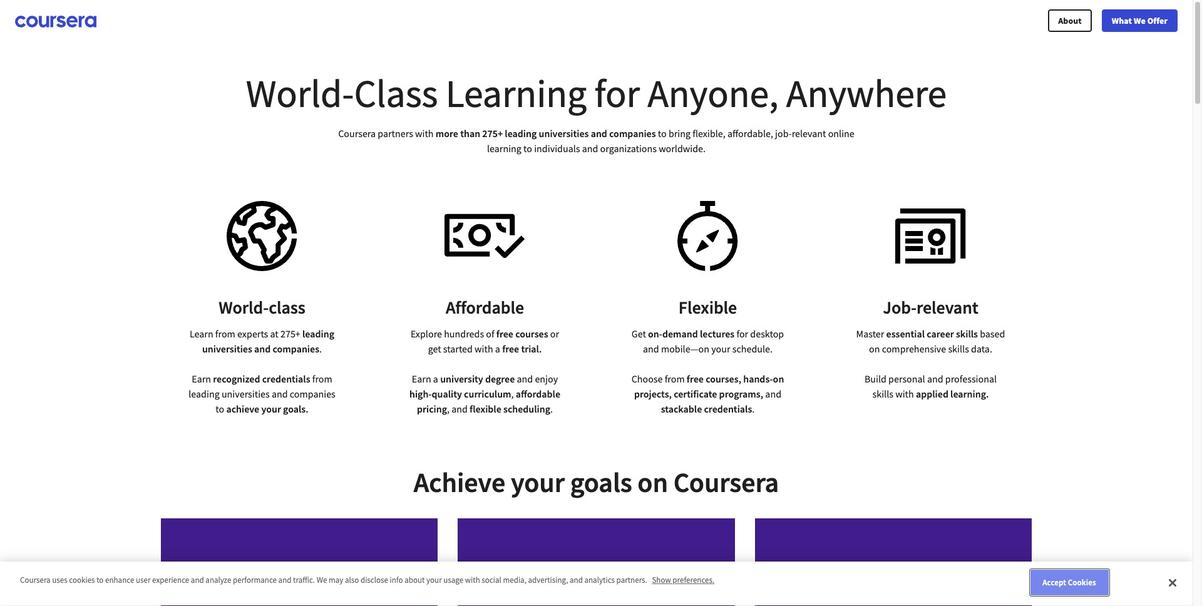 Task type: vqa. For each thing, say whether or not it's contained in the screenshot.
affordable pricing
yes



Task type: describe. For each thing, give the bounding box(es) containing it.
about link
[[1048, 9, 1092, 32]]

affordable pricing
[[417, 388, 560, 415]]

professional
[[945, 373, 997, 385]]

knowledge
[[592, 570, 674, 592]]

to inside privacy alert dialog
[[96, 575, 104, 586]]

online
[[828, 127, 854, 140]]

data.
[[971, 342, 992, 355]]

tools
[[314, 581, 351, 604]]

0 vertical spatial companies
[[609, 127, 656, 140]]

hundreds
[[444, 327, 484, 340]]

accept
[[1043, 577, 1066, 588]]

skills inside build personal and professional skills with
[[872, 388, 893, 400]]

and inside earn a university degree and enjoy high-quality curriculum ,
[[517, 373, 533, 385]]

1 vertical spatial relevant
[[917, 296, 978, 319]]

and inside build personal and professional skills with
[[927, 373, 943, 385]]

usage
[[443, 575, 463, 586]]

and inside and stackable credentials .
[[765, 388, 781, 400]]

learn
[[259, 559, 298, 581]]

experts
[[237, 327, 268, 340]]

to right 'learning'
[[523, 142, 532, 155]]

quickly learn job skills and industry tools
[[200, 559, 399, 604]]

from for learn
[[215, 327, 235, 340]]

schedule.
[[732, 342, 773, 355]]

master for master essential career skills
[[856, 327, 884, 340]]

earn for earn recognized credentials
[[192, 373, 211, 385]]

earn a university degree and enjoy high-quality curriculum ,
[[409, 373, 558, 400]]

privacy alert dialog
[[0, 562, 1193, 606]]

learning
[[487, 142, 521, 155]]

from for choose
[[665, 373, 685, 385]]

build personal and professional skills with
[[865, 373, 997, 400]]

learn from experts at 275+
[[190, 327, 302, 340]]

worldwide.
[[659, 142, 706, 155]]

world- for class
[[246, 69, 354, 118]]

1 vertical spatial 275+
[[280, 327, 300, 340]]

accept cookies
[[1043, 577, 1096, 588]]

experience
[[152, 575, 189, 586]]

relevant inside to bring flexible, affordable, job-relevant online learning to individuals and organizations worldwide.
[[792, 127, 826, 140]]

based
[[980, 327, 1005, 340]]

and inside leading universities and companies
[[254, 342, 271, 355]]

skills for based on comprehensive skills data.
[[948, 342, 969, 355]]

your inside privacy alert dialog
[[426, 575, 442, 586]]

individuals
[[534, 142, 580, 155]]

compass image
[[668, 196, 748, 276]]

choose
[[631, 373, 663, 385]]

courses
[[515, 327, 548, 340]]

traffic.
[[293, 575, 315, 586]]

demand
[[662, 327, 698, 340]]

companies inside from leading universities and companies to
[[290, 388, 335, 400]]

coursera uses cookies to enhance user experience and analyze performance and traffic. we may also disclose info about your usage with social media, advertising, and analytics partners. show preferences.
[[20, 575, 715, 586]]

0 vertical spatial universities
[[539, 127, 589, 140]]

money currency image
[[445, 196, 525, 276]]

free trial.
[[502, 342, 542, 355]]

recognized
[[213, 373, 260, 385]]

coursera for coursera partners with more than 275+ leading universities and companies
[[338, 127, 376, 140]]

certificates image
[[890, 196, 971, 276]]

0 vertical spatial free
[[496, 327, 513, 340]]

world-class learning for anyone, anywhere
[[246, 69, 947, 118]]

and down quality
[[452, 403, 468, 415]]

job-relevant
[[883, 296, 978, 319]]

or get started with a
[[428, 327, 559, 355]]

achieve your goals on coursera
[[414, 465, 779, 500]]

curriculum
[[464, 388, 511, 400]]

essential
[[886, 327, 925, 340]]

master essential career skills
[[856, 327, 978, 340]]

, inside earn a university degree and enjoy high-quality curriculum ,
[[511, 388, 514, 400]]

about button
[[1048, 9, 1092, 32]]

to inside from leading universities and companies to
[[216, 403, 224, 415]]

or
[[550, 327, 559, 340]]

flexible,
[[693, 127, 725, 140]]

learn
[[190, 327, 213, 340]]

organizations
[[600, 142, 657, 155]]

master for master a specific skill
[[815, 570, 865, 592]]

quality
[[432, 388, 462, 400]]

from inside from leading universities and companies to
[[312, 373, 332, 385]]

trial.
[[521, 342, 542, 355]]

hands-
[[743, 373, 773, 385]]

class
[[269, 296, 305, 319]]

your inside for desktop and mobile—on your schedule.
[[711, 342, 730, 355]]

. inside and stackable credentials .
[[752, 403, 755, 415]]

on-
[[648, 327, 662, 340]]

pricing
[[417, 403, 447, 415]]

and inside to bring flexible, affordable, job-relevant online learning to individuals and organizations worldwide.
[[582, 142, 598, 155]]

personal
[[888, 373, 925, 385]]

credentials for stackable
[[704, 403, 752, 415]]

media,
[[503, 575, 526, 586]]

goals.
[[283, 403, 308, 415]]

gain
[[519, 570, 553, 592]]

what we offer button
[[1102, 9, 1178, 32]]

industry
[[247, 581, 310, 604]]

explore
[[411, 327, 442, 340]]

partners.
[[616, 575, 647, 586]]

about
[[405, 575, 425, 586]]

class
[[354, 69, 438, 118]]

1 horizontal spatial .
[[550, 403, 553, 415]]

new
[[556, 570, 588, 592]]

degree
[[485, 373, 515, 385]]

a for earn a university degree and enjoy high-quality curriculum ,
[[433, 373, 438, 385]]

and left analytics on the bottom of the page
[[570, 575, 583, 586]]

enhance
[[105, 575, 134, 586]]

coursera for coursera uses cookies to enhance user experience and analyze performance and traffic. we may also disclose info about your usage with social media, advertising, and analytics partners. show preferences.
[[20, 575, 50, 586]]

leading inside leading universities and companies
[[302, 327, 334, 340]]

0 horizontal spatial for
[[595, 69, 640, 118]]

affordable,
[[727, 127, 773, 140]]

cookies
[[69, 575, 95, 586]]

more
[[436, 127, 458, 140]]

coursera logo image
[[15, 16, 96, 27]]

university
[[440, 373, 483, 385]]

free for free courses, hands-on projects, certificate programs,
[[687, 373, 704, 385]]

analyze
[[206, 575, 231, 586]]

and inside from leading universities and companies to
[[272, 388, 288, 400]]

get on-demand lectures
[[632, 327, 737, 340]]

career
[[927, 327, 954, 340]]

job
[[301, 559, 325, 581]]

, and flexible scheduling .
[[447, 403, 553, 415]]

on for achieve your goals on coursera
[[638, 465, 668, 500]]

1 vertical spatial coursera
[[673, 465, 779, 500]]

certificate
[[674, 388, 717, 400]]

leading inside from leading universities and companies to
[[189, 388, 220, 400]]



Task type: locate. For each thing, give the bounding box(es) containing it.
0 horizontal spatial coursera
[[20, 575, 50, 586]]

relevant left online
[[792, 127, 826, 140]]

free up certificate
[[687, 373, 704, 385]]

with inside privacy alert dialog
[[465, 575, 480, 586]]

skills inside quickly learn job skills and industry tools
[[329, 559, 367, 581]]

world-class
[[219, 296, 305, 319]]

1 vertical spatial credentials
[[704, 403, 752, 415]]

on inside based on comprehensive skills data.
[[869, 342, 880, 355]]

achieve
[[226, 403, 259, 415]]

2 vertical spatial universities
[[222, 388, 270, 400]]

partners
[[378, 127, 413, 140]]

job-
[[883, 296, 917, 319]]

2 vertical spatial a
[[869, 570, 878, 592]]

on for free courses, hands-on projects, certificate programs,
[[773, 373, 784, 385]]

also
[[345, 575, 359, 586]]

to
[[658, 127, 667, 140], [523, 142, 532, 155], [216, 403, 224, 415], [96, 575, 104, 586]]

of
[[486, 327, 494, 340]]

earn for earn a university degree and enjoy high-quality curriculum ,
[[412, 373, 431, 385]]

and down on-
[[643, 342, 659, 355]]

a down the 'explore hundreds of free courses'
[[495, 342, 500, 355]]

and down experts
[[254, 342, 271, 355]]

leading universities and companies
[[202, 327, 334, 355]]

and
[[591, 127, 607, 140], [582, 142, 598, 155], [254, 342, 271, 355], [643, 342, 659, 355], [517, 373, 533, 385], [927, 373, 943, 385], [272, 388, 288, 400], [765, 388, 781, 400], [452, 403, 468, 415], [370, 559, 399, 581], [191, 575, 204, 586], [278, 575, 291, 586], [570, 575, 583, 586]]

with
[[415, 127, 434, 140], [475, 342, 493, 355], [895, 388, 914, 400], [465, 575, 480, 586]]

1 earn from the left
[[192, 373, 211, 385]]

2 horizontal spatial .
[[752, 403, 755, 415]]

with down personal
[[895, 388, 914, 400]]

1 horizontal spatial earn
[[412, 373, 431, 385]]

and stackable credentials .
[[661, 388, 781, 415]]

and left traffic.
[[278, 575, 291, 586]]

and up affordable
[[517, 373, 533, 385]]

companies up organizations
[[609, 127, 656, 140]]

0 horizontal spatial from
[[215, 327, 235, 340]]

a
[[495, 342, 500, 355], [433, 373, 438, 385], [869, 570, 878, 592]]

1 vertical spatial a
[[433, 373, 438, 385]]

free for free trial.
[[502, 342, 519, 355]]

1 vertical spatial on
[[773, 373, 784, 385]]

with inside or get started with a
[[475, 342, 493, 355]]

earn
[[192, 373, 211, 385], [412, 373, 431, 385]]

and right individuals
[[582, 142, 598, 155]]

skills inside based on comprehensive skills data.
[[948, 342, 969, 355]]

0 horizontal spatial a
[[433, 373, 438, 385]]

earn up the high-
[[412, 373, 431, 385]]

from
[[215, 327, 235, 340], [312, 373, 332, 385], [665, 373, 685, 385]]

0 horizontal spatial ,
[[447, 403, 450, 415]]

info
[[390, 575, 403, 586]]

0 vertical spatial relevant
[[792, 127, 826, 140]]

2 vertical spatial on
[[638, 465, 668, 500]]

, down quality
[[447, 403, 450, 415]]

leading down class
[[302, 327, 334, 340]]

anyone,
[[647, 69, 779, 118]]

on right goals
[[638, 465, 668, 500]]

advertising,
[[528, 575, 568, 586]]

0 horizontal spatial on
[[638, 465, 668, 500]]

275+ right at
[[280, 327, 300, 340]]

credentials for recognized
[[262, 373, 310, 385]]

2 horizontal spatial on
[[869, 342, 880, 355]]

on up build
[[869, 342, 880, 355]]

2 vertical spatial free
[[687, 373, 704, 385]]

1 vertical spatial master
[[815, 570, 865, 592]]

universities inside leading universities and companies
[[202, 342, 252, 355]]

1 horizontal spatial credentials
[[704, 403, 752, 415]]

earn recognized credentials
[[192, 373, 310, 385]]

we right what
[[1134, 15, 1146, 26]]

to left achieve in the left of the page
[[216, 403, 224, 415]]

enjoy
[[535, 373, 558, 385]]

for up organizations
[[595, 69, 640, 118]]

we inside privacy alert dialog
[[317, 575, 327, 586]]

bring
[[669, 127, 691, 140]]

we left may
[[317, 575, 327, 586]]

.
[[319, 342, 322, 355], [550, 403, 553, 415], [752, 403, 755, 415]]

master a specific skill
[[815, 570, 972, 592]]

1 horizontal spatial from
[[312, 373, 332, 385]]

and up applied
[[927, 373, 943, 385]]

0 vertical spatial coursera
[[338, 127, 376, 140]]

job-
[[775, 127, 792, 140]]

2 vertical spatial companies
[[290, 388, 335, 400]]

with down the 'explore hundreds of free courses'
[[475, 342, 493, 355]]

what we offer
[[1112, 15, 1168, 26]]

credentials up 'goals.'
[[262, 373, 310, 385]]

1 vertical spatial we
[[317, 575, 327, 586]]

build
[[865, 373, 886, 385]]

skills for master essential career skills
[[956, 327, 978, 340]]

scheduling
[[503, 403, 550, 415]]

based on comprehensive skills data.
[[869, 327, 1005, 355]]

with left "social"
[[465, 575, 480, 586]]

about
[[1058, 15, 1082, 26]]

for up schedule.
[[737, 327, 748, 340]]

0 vertical spatial on
[[869, 342, 880, 355]]

2 vertical spatial leading
[[189, 388, 220, 400]]

2 horizontal spatial coursera
[[673, 465, 779, 500]]

and down hands-
[[765, 388, 781, 400]]

applied
[[916, 388, 948, 400]]

affordable
[[516, 388, 560, 400]]

comprehensive
[[882, 342, 946, 355]]

1 vertical spatial free
[[502, 342, 519, 355]]

and up achieve your goals.
[[272, 388, 288, 400]]

achieve
[[414, 465, 505, 500]]

earn inside earn a university degree and enjoy high-quality curriculum ,
[[412, 373, 431, 385]]

0 vertical spatial ,
[[511, 388, 514, 400]]

get
[[632, 327, 646, 340]]

earn left recognized
[[192, 373, 211, 385]]

leading down recognized
[[189, 388, 220, 400]]

1 horizontal spatial coursera
[[338, 127, 376, 140]]

to right "cookies"
[[96, 575, 104, 586]]

credentials
[[262, 373, 310, 385], [704, 403, 752, 415]]

universities
[[539, 127, 589, 140], [202, 342, 252, 355], [222, 388, 270, 400]]

free left trial.
[[502, 342, 519, 355]]

accept cookies button
[[1030, 570, 1108, 596]]

0 horizontal spatial we
[[317, 575, 327, 586]]

1 horizontal spatial a
[[495, 342, 500, 355]]

offer
[[1147, 15, 1168, 26]]

universities inside from leading universities and companies to
[[222, 388, 270, 400]]

universities up individuals
[[539, 127, 589, 140]]

coursera partners with more than 275+ leading universities and companies
[[338, 127, 656, 140]]

a for master a specific skill
[[869, 570, 878, 592]]

a left specific
[[869, 570, 878, 592]]

1 vertical spatial world-
[[219, 296, 269, 319]]

we inside button
[[1134, 15, 1146, 26]]

quickly
[[200, 559, 256, 581]]

preferences.
[[673, 575, 715, 586]]

2 earn from the left
[[412, 373, 431, 385]]

1 horizontal spatial relevant
[[917, 296, 978, 319]]

,
[[511, 388, 514, 400], [447, 403, 450, 415]]

universities down learn from experts at 275+
[[202, 342, 252, 355]]

world- for class
[[219, 296, 269, 319]]

cookies
[[1068, 577, 1096, 588]]

0 vertical spatial a
[[495, 342, 500, 355]]

1 horizontal spatial on
[[773, 373, 784, 385]]

on down desktop
[[773, 373, 784, 385]]

learning
[[446, 69, 587, 118]]

a inside or get started with a
[[495, 342, 500, 355]]

0 vertical spatial for
[[595, 69, 640, 118]]

for
[[595, 69, 640, 118], [737, 327, 748, 340]]

1 vertical spatial ,
[[447, 403, 450, 415]]

at
[[270, 327, 278, 340]]

what
[[1112, 15, 1132, 26]]

with left the more
[[415, 127, 434, 140]]

achieve your goals.
[[226, 403, 308, 415]]

a up quality
[[433, 373, 438, 385]]

specific
[[881, 570, 938, 592]]

performance
[[233, 575, 277, 586]]

leading up 'learning'
[[505, 127, 537, 140]]

with inside build personal and professional skills with
[[895, 388, 914, 400]]

on inside 'free courses, hands-on projects, certificate programs,'
[[773, 373, 784, 385]]

free inside 'free courses, hands-on projects, certificate programs,'
[[687, 373, 704, 385]]

275+
[[482, 127, 503, 140], [280, 327, 300, 340]]

2 horizontal spatial from
[[665, 373, 685, 385]]

credentials down programs,
[[704, 403, 752, 415]]

social
[[482, 575, 501, 586]]

for inside for desktop and mobile—on your schedule.
[[737, 327, 748, 340]]

1 horizontal spatial we
[[1134, 15, 1146, 26]]

0 horizontal spatial .
[[319, 342, 322, 355]]

universities up achieve in the left of the page
[[222, 388, 270, 400]]

globe image
[[222, 196, 302, 276]]

0 vertical spatial world-
[[246, 69, 354, 118]]

may
[[329, 575, 343, 586]]

, down degree
[[511, 388, 514, 400]]

and inside for desktop and mobile—on your schedule.
[[643, 342, 659, 355]]

0 horizontal spatial earn
[[192, 373, 211, 385]]

1 horizontal spatial ,
[[511, 388, 514, 400]]

free courses, hands-on projects, certificate programs,
[[634, 373, 784, 400]]

1 horizontal spatial for
[[737, 327, 748, 340]]

companies up 'goals.'
[[290, 388, 335, 400]]

0 horizontal spatial leading
[[189, 388, 220, 400]]

credentials inside and stackable credentials .
[[704, 403, 752, 415]]

for desktop and mobile—on your schedule.
[[643, 327, 784, 355]]

2 horizontal spatial leading
[[505, 127, 537, 140]]

on
[[869, 342, 880, 355], [773, 373, 784, 385], [638, 465, 668, 500]]

applied learning.
[[916, 388, 989, 400]]

free right of
[[496, 327, 513, 340]]

0 horizontal spatial relevant
[[792, 127, 826, 140]]

0 vertical spatial credentials
[[262, 373, 310, 385]]

show preferences. link
[[652, 575, 715, 586]]

1 horizontal spatial leading
[[302, 327, 334, 340]]

1 vertical spatial leading
[[302, 327, 334, 340]]

0 vertical spatial master
[[856, 327, 884, 340]]

and up organizations
[[591, 127, 607, 140]]

and left analyze
[[191, 575, 204, 586]]

disclose
[[361, 575, 388, 586]]

and left about
[[370, 559, 399, 581]]

relevant up career
[[917, 296, 978, 319]]

companies down at
[[273, 342, 319, 355]]

0 vertical spatial 275+
[[482, 127, 503, 140]]

projects,
[[634, 388, 672, 400]]

leading
[[505, 127, 537, 140], [302, 327, 334, 340], [189, 388, 220, 400]]

1 vertical spatial companies
[[273, 342, 319, 355]]

programs,
[[719, 388, 763, 400]]

275+ up 'learning'
[[482, 127, 503, 140]]

0 horizontal spatial credentials
[[262, 373, 310, 385]]

flexible
[[470, 403, 501, 415]]

courses,
[[706, 373, 741, 385]]

a inside earn a university degree and enjoy high-quality curriculum ,
[[433, 373, 438, 385]]

2 vertical spatial coursera
[[20, 575, 50, 586]]

0 vertical spatial we
[[1134, 15, 1146, 26]]

mobile—on
[[661, 342, 709, 355]]

companies inside leading universities and companies
[[273, 342, 319, 355]]

what we offer link
[[1102, 9, 1178, 32]]

0 horizontal spatial 275+
[[280, 327, 300, 340]]

0 vertical spatial leading
[[505, 127, 537, 140]]

gain new knowledge
[[519, 570, 674, 592]]

1 vertical spatial universities
[[202, 342, 252, 355]]

1 horizontal spatial 275+
[[482, 127, 503, 140]]

skills for quickly learn job skills and industry tools
[[329, 559, 367, 581]]

and inside quickly learn job skills and industry tools
[[370, 559, 399, 581]]

your
[[711, 342, 730, 355], [261, 403, 281, 415], [511, 465, 565, 500], [426, 575, 442, 586]]

coursera inside privacy alert dialog
[[20, 575, 50, 586]]

to left bring
[[658, 127, 667, 140]]

2 horizontal spatial a
[[869, 570, 878, 592]]

get
[[428, 342, 441, 355]]

coursera
[[338, 127, 376, 140], [673, 465, 779, 500], [20, 575, 50, 586]]

goals
[[570, 465, 632, 500]]

1 vertical spatial for
[[737, 327, 748, 340]]



